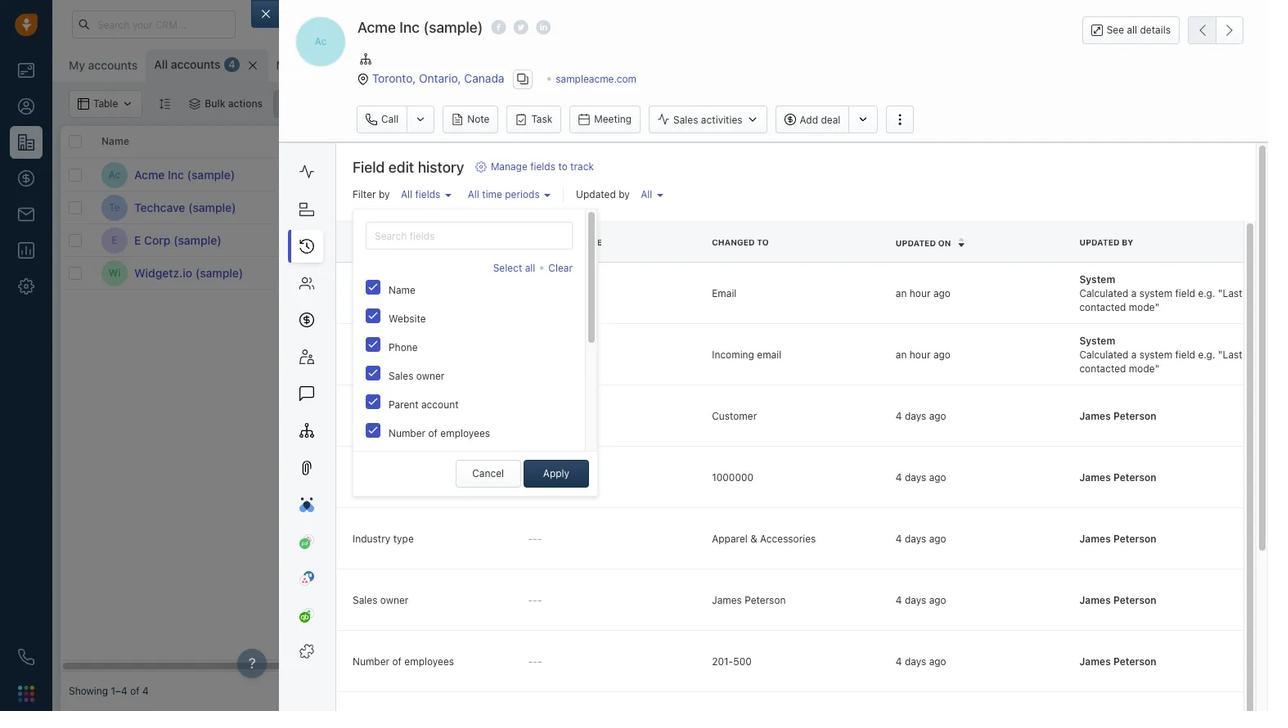 Task type: describe. For each thing, give the bounding box(es) containing it.
4 for 1000000
[[896, 471, 902, 484]]

mode" for email
[[1129, 301, 1160, 314]]

acme inc (sample) inside dialog
[[358, 19, 483, 36]]

inc inside acme inc (sample) link
[[168, 167, 184, 181]]

acme inside dialog
[[358, 19, 396, 36]]

sampleacme.com for the left sampleacme.com link
[[437, 169, 518, 181]]

name inside row
[[101, 135, 129, 148]]

due in 2 days
[[879, 266, 941, 279]]

field name
[[353, 238, 404, 248]]

1 vertical spatial number of employees
[[353, 656, 454, 668]]

phone image
[[18, 649, 34, 665]]

add deal button
[[776, 106, 849, 134]]

see
[[1107, 24, 1125, 36]]

to for + click to add
[[963, 234, 972, 246]]

email
[[712, 287, 737, 299]]

1 vertical spatial employees
[[405, 656, 454, 668]]

previous
[[528, 238, 572, 248]]

calculated for incoming email
[[1080, 349, 1129, 361]]

more...
[[435, 59, 469, 71]]

wi
[[108, 267, 121, 279]]

business
[[353, 410, 394, 422]]

all accounts 4
[[154, 57, 235, 71]]

s image
[[315, 194, 341, 221]]

field for field edit history
[[353, 159, 385, 176]]

press space to select this row. row containing widgetz.io (sample)
[[61, 257, 306, 290]]

press space to select this row. row containing $ 100
[[306, 159, 1198, 192]]

field for email
[[1176, 287, 1196, 299]]

days for customer
[[905, 410, 927, 422]]

e for e corp (sample)
[[134, 233, 141, 247]]

system calculated a system field e.g. "last contacted mode" for incoming email
[[1080, 335, 1243, 375]]

$ 0
[[560, 233, 580, 247]]

1 vertical spatial annual
[[353, 471, 384, 484]]

field edit history
[[353, 159, 464, 176]]

add filters to narrow down the accounts you want to see.
[[1041, 424, 1224, 453]]

e.g. for incoming email
[[1199, 349, 1216, 361]]

account
[[422, 399, 459, 411]]

phone
[[389, 342, 418, 354]]

all accounts link
[[154, 56, 221, 73]]

see all details button
[[1083, 16, 1180, 44]]

ago for customer
[[929, 410, 947, 422]]

$ for $ 0
[[560, 233, 568, 247]]

"last for email
[[1219, 287, 1243, 299]]

Search your CRM... text field
[[72, 11, 236, 38]]

bulk actions
[[205, 97, 263, 110]]

$ 100
[[560, 167, 594, 182]]

website inside grid
[[437, 135, 476, 148]]

last for last activity type
[[353, 287, 372, 299]]

l image
[[315, 162, 341, 188]]

e corp (sample)
[[134, 233, 222, 247]]

0 vertical spatial annual revenue
[[389, 456, 460, 469]]

owner inside grid
[[711, 135, 741, 148]]

ac inside button
[[315, 36, 327, 48]]

to left 'see.'
[[1171, 439, 1183, 453]]

toronto, ontario, canada link
[[372, 71, 505, 85]]

twitter circled image
[[514, 19, 529, 36]]

updated on
[[896, 238, 951, 248]]

0 vertical spatial annual
[[389, 456, 420, 469]]

the
[[1204, 424, 1224, 439]]

+ add task
[[805, 234, 855, 246]]

meeting
[[594, 113, 632, 126]]

0 vertical spatial employees
[[441, 428, 490, 440]]

j image for $ 0
[[315, 227, 341, 253]]

1 vertical spatial website
[[389, 313, 426, 325]]

apply button
[[524, 460, 589, 488]]

on
[[939, 238, 951, 248]]

an for email
[[896, 287, 907, 299]]

facebook circled image
[[491, 19, 506, 36]]

techcave
[[134, 200, 185, 214]]

activity for last
[[375, 287, 409, 299]]

all for accounts
[[154, 57, 168, 71]]

3
[[426, 59, 432, 71]]

0 horizontal spatial sampleacme.com link
[[437, 169, 518, 181]]

3,200
[[571, 200, 607, 215]]

note
[[468, 113, 490, 126]]

note button
[[443, 106, 499, 134]]

my for my accounts
[[69, 58, 85, 72]]

deal
[[821, 114, 841, 126]]

sales activities
[[674, 114, 743, 126]]

mode
[[425, 349, 451, 361]]

ac inside row
[[109, 169, 121, 181]]

track
[[571, 161, 594, 173]]

$ for $ 5,600
[[560, 265, 568, 280]]

ago for 1000000
[[929, 471, 947, 484]]

sampletechcave.com link
[[437, 201, 535, 214]]

2 horizontal spatial updated
[[1080, 238, 1120, 248]]

all time periods
[[468, 189, 540, 201]]

+ for + click to add
[[928, 234, 934, 246]]

select
[[493, 262, 522, 275]]

linkedin circled image
[[536, 19, 551, 36]]

edit
[[389, 159, 414, 176]]

next activity
[[805, 135, 866, 148]]

1 vertical spatial revenue
[[387, 471, 424, 484]]

201-500
[[712, 656, 752, 668]]

contacted for email
[[1080, 301, 1127, 314]]

an hour ago for email
[[896, 287, 951, 299]]

corp
[[144, 233, 171, 247]]

meeting button
[[570, 106, 641, 134]]

system for incoming email
[[1140, 349, 1173, 361]]

name
[[379, 238, 404, 248]]

0 vertical spatial number of employees
[[389, 428, 490, 440]]

days for apparel & accessories
[[905, 533, 927, 545]]

2 horizontal spatial by
[[1122, 238, 1134, 248]]

0 vertical spatial of
[[428, 428, 438, 440]]

Search fields text field
[[366, 222, 573, 250]]

click
[[937, 234, 960, 246]]

2 vertical spatial sales owner
[[353, 594, 409, 606]]

tags inside dialog
[[389, 485, 411, 497]]

history
[[418, 159, 464, 176]]

clear
[[549, 262, 573, 275]]

5,600
[[571, 265, 607, 280]]

0 vertical spatial type
[[412, 287, 432, 299]]

acme inc (sample) link
[[134, 167, 235, 183]]

bulk
[[205, 97, 226, 110]]

0 vertical spatial revenue
[[423, 456, 460, 469]]

e corp (sample) link
[[134, 232, 222, 248]]

1 horizontal spatial sampleacme.com link
[[556, 72, 637, 85]]

te
[[109, 201, 120, 214]]

1 horizontal spatial updated
[[896, 238, 936, 248]]

an for incoming email
[[896, 349, 907, 361]]

$ 3,200
[[560, 200, 607, 215]]

manage
[[491, 161, 528, 173]]

1 vertical spatial contacted
[[375, 349, 422, 361]]

filter
[[353, 189, 376, 201]]

incoming email
[[712, 349, 782, 361]]

select all
[[493, 262, 536, 275]]

add
[[975, 234, 992, 246]]

0 vertical spatial number
[[389, 428, 426, 440]]

3 more... button
[[403, 54, 478, 77]]

sampleacme.com for the rightmost sampleacme.com link
[[556, 72, 637, 85]]

type for business type
[[397, 410, 417, 422]]

1 horizontal spatial updated by
[[1080, 238, 1134, 248]]

sales left 'activities'
[[674, 114, 699, 126]]

--- for sales owner
[[528, 594, 542, 606]]

container_wx8msf4aqz5i3rn1 image
[[189, 98, 201, 110]]

row group containing acme inc (sample)
[[61, 159, 306, 290]]

ago for 201-500
[[929, 656, 947, 668]]

2 cell from the left
[[797, 159, 920, 191]]

industry type
[[353, 533, 414, 545]]

contacts
[[353, 135, 396, 148]]

sales down industry
[[353, 594, 378, 606]]

(sample) down acme inc (sample) link
[[188, 200, 236, 214]]

you
[[1112, 439, 1134, 453]]

changed to
[[712, 238, 769, 248]]

press space to select this row. row containing $ 5,600
[[306, 257, 1198, 290]]

a for email
[[1132, 287, 1137, 299]]

send email image
[[1107, 17, 1118, 31]]

deals
[[588, 135, 614, 148]]

system calculated a system field e.g. "last contacted mode" for email
[[1080, 273, 1243, 314]]

all for select
[[525, 262, 536, 275]]

next
[[805, 135, 828, 148]]

3 cell from the left
[[920, 159, 1043, 191]]

⌘
[[486, 59, 495, 72]]

1 vertical spatial number
[[353, 656, 390, 668]]

call link
[[357, 106, 407, 134]]

system for email
[[1140, 287, 1173, 299]]

hour for email
[[910, 287, 931, 299]]

2 vertical spatial owner
[[380, 594, 409, 606]]

changed
[[712, 238, 755, 248]]

periods
[[505, 189, 540, 201]]

accounts down search your crm... text box
[[88, 58, 138, 72]]

task button
[[507, 106, 562, 134]]

apparel
[[712, 533, 748, 545]]

widgetz.io
[[134, 266, 192, 280]]

3 more...
[[426, 59, 469, 71]]

by for the all fields link
[[379, 189, 390, 201]]

see.
[[1186, 439, 1212, 453]]

sales down last contacted mode
[[389, 370, 414, 383]]

0 horizontal spatial of
[[130, 685, 140, 698]]

last for last contacted mode
[[353, 349, 372, 361]]

task
[[532, 113, 553, 126]]

an hour ago for incoming email
[[896, 349, 951, 361]]

4 days ago for 201-500
[[896, 656, 947, 668]]

all link
[[637, 184, 668, 205]]

1 vertical spatial annual revenue
[[353, 471, 424, 484]]

--- for annual revenue
[[528, 471, 542, 484]]

4 for apparel & accessories
[[896, 533, 902, 545]]

&
[[751, 533, 758, 545]]

activities
[[701, 114, 743, 126]]



Task type: vqa. For each thing, say whether or not it's contained in the screenshot.
Delete
no



Task type: locate. For each thing, give the bounding box(es) containing it.
add inside the add filters to narrow down the accounts you want to see.
[[1041, 424, 1065, 439]]

add left filters
[[1041, 424, 1065, 439]]

2 hour from the top
[[910, 349, 931, 361]]

1 last from the top
[[353, 287, 372, 299]]

0
[[571, 233, 580, 247]]

1 my from the left
[[69, 58, 85, 72]]

system for incoming email
[[1080, 335, 1116, 347]]

grid containing $ 100
[[61, 126, 1198, 672]]

system
[[1140, 287, 1173, 299], [1140, 349, 1173, 361]]

2 last from the top
[[353, 349, 372, 361]]

3 --- from the top
[[528, 594, 542, 606]]

0 vertical spatial tags
[[928, 135, 951, 148]]

manage fields to track
[[491, 161, 594, 173]]

press space to select this row. row up the techcave (sample)
[[61, 159, 306, 192]]

freshworks switcher image
[[18, 686, 34, 702]]

calculated for email
[[1080, 287, 1129, 299]]

0 vertical spatial e.g.
[[1199, 287, 1216, 299]]

phone element
[[10, 641, 43, 674]]

sampleacme.com
[[556, 72, 637, 85], [437, 169, 518, 181]]

2 row group from the left
[[306, 159, 1198, 290]]

5 4 days ago from the top
[[896, 656, 947, 668]]

2 --- from the top
[[528, 533, 542, 545]]

name row
[[61, 126, 306, 159]]

press space to select this row. row down e corp (sample) link
[[61, 257, 306, 290]]

a for incoming email
[[1132, 349, 1137, 361]]

2 an from the top
[[896, 349, 907, 361]]

owner down 'activities'
[[711, 135, 741, 148]]

actions
[[228, 97, 263, 110]]

0 vertical spatial sales owner
[[683, 135, 741, 148]]

2 my from the left
[[276, 58, 293, 72]]

acme up toronto,
[[358, 19, 396, 36]]

$ left 3,200
[[560, 200, 568, 215]]

apply
[[543, 468, 570, 480]]

dialog
[[251, 0, 1269, 711]]

0 horizontal spatial e
[[112, 234, 118, 246]]

revenue left cancel
[[423, 456, 460, 469]]

accounts inside the add filters to narrow down the accounts you want to see.
[[1053, 439, 1109, 453]]

ago for apparel & accessories
[[929, 533, 947, 545]]

1 horizontal spatial all
[[1127, 24, 1138, 36]]

+ left task
[[805, 234, 812, 246]]

1 vertical spatial an
[[896, 349, 907, 361]]

0 vertical spatial updated by
[[576, 189, 630, 201]]

add inside press space to select this row. row
[[814, 234, 833, 246]]

4 days ago for customer
[[896, 410, 947, 422]]

related contacts
[[314, 135, 396, 148]]

ago for james peterson
[[929, 594, 947, 606]]

system calculated a system field e.g. "last contacted mode"
[[1080, 273, 1243, 314], [1080, 335, 1243, 375]]

⌘ o
[[486, 59, 505, 72]]

1 horizontal spatial e
[[134, 233, 141, 247]]

press space to select this row. row containing e corp (sample)
[[61, 224, 306, 257]]

1 mode" from the top
[[1129, 301, 1160, 314]]

activity for next
[[830, 135, 866, 148]]

4 for customer
[[896, 410, 902, 422]]

press space to select this row. row
[[61, 159, 306, 192], [306, 159, 1198, 192], [61, 192, 306, 224], [306, 192, 1198, 224], [61, 224, 306, 257], [306, 224, 1198, 257], [61, 257, 306, 290], [306, 257, 1198, 290]]

1 vertical spatial owner
[[416, 370, 445, 383]]

all right see
[[1127, 24, 1138, 36]]

days for 201-500
[[905, 656, 927, 668]]

1 vertical spatial field
[[1176, 349, 1196, 361]]

call
[[381, 113, 399, 126]]

4 $ from the top
[[560, 265, 568, 280]]

$ left 0
[[560, 233, 568, 247]]

$ 5,600
[[560, 265, 607, 280]]

2 e.g. from the top
[[1199, 349, 1216, 361]]

by for all link
[[619, 189, 630, 201]]

acme up techcave
[[134, 167, 165, 181]]

days for 1000000
[[905, 471, 927, 484]]

cell up add
[[920, 159, 1043, 191]]

2 a from the top
[[1132, 349, 1137, 361]]

1 vertical spatial name
[[389, 284, 416, 297]]

2 horizontal spatial of
[[428, 428, 438, 440]]

fields for manage
[[530, 161, 556, 173]]

all for fields
[[401, 189, 413, 201]]

time
[[482, 189, 502, 201]]

mode" for incoming email
[[1129, 363, 1160, 375]]

a
[[1132, 287, 1137, 299], [1132, 349, 1137, 361]]

field left name
[[353, 238, 377, 248]]

owner down industry type
[[380, 594, 409, 606]]

0 horizontal spatial sampleacme.com
[[437, 169, 518, 181]]

2 vertical spatial of
[[130, 685, 140, 698]]

techcave (sample) link
[[134, 199, 236, 216]]

cancel
[[472, 468, 504, 480]]

0 vertical spatial ac
[[315, 36, 327, 48]]

sales down sales activities
[[683, 135, 709, 148]]

fields down history
[[415, 189, 441, 201]]

0 vertical spatial system calculated a system field e.g. "last contacted mode"
[[1080, 273, 1243, 314]]

last activity type
[[353, 287, 432, 299]]

$ for $ 100
[[560, 167, 568, 182]]

sales owner down industry type
[[353, 594, 409, 606]]

annual down business type
[[389, 456, 420, 469]]

2 an hour ago from the top
[[896, 349, 951, 361]]

1 vertical spatial of
[[392, 656, 402, 668]]

add left deal
[[800, 114, 819, 126]]

owner down mode
[[416, 370, 445, 383]]

acme inc (sample) inside press space to select this row. row
[[134, 167, 235, 181]]

activity down name
[[375, 287, 409, 299]]

acme inc (sample) up 3
[[358, 19, 483, 36]]

calculated
[[1080, 287, 1129, 299], [1080, 349, 1129, 361]]

sampleacme.com up time
[[437, 169, 518, 181]]

1 horizontal spatial website
[[437, 135, 476, 148]]

contacted for incoming email
[[1080, 363, 1127, 375]]

j image
[[315, 227, 341, 253], [315, 260, 341, 286]]

1 vertical spatial tags
[[389, 485, 411, 497]]

acme
[[358, 19, 396, 36], [134, 167, 165, 181]]

activity
[[830, 135, 866, 148], [375, 287, 409, 299]]

annual up industry
[[353, 471, 384, 484]]

to right changed
[[757, 238, 769, 248]]

1 field from the top
[[1176, 287, 1196, 299]]

0 vertical spatial contacted
[[1080, 301, 1127, 314]]

0 vertical spatial owner
[[711, 135, 741, 148]]

0 vertical spatial mode"
[[1129, 301, 1160, 314]]

james peterson
[[702, 234, 776, 246], [702, 267, 776, 279], [1080, 410, 1157, 422], [1080, 471, 1157, 484], [1080, 533, 1157, 545], [712, 594, 786, 606], [1080, 594, 1157, 606], [1080, 656, 1157, 668]]

add left task
[[814, 234, 833, 246]]

type for industry type
[[393, 533, 414, 545]]

task
[[835, 234, 855, 246]]

accounts left you
[[1053, 439, 1109, 453]]

1 horizontal spatial +
[[928, 234, 934, 246]]

ac button
[[295, 16, 346, 67]]

2 vertical spatial contacted
[[1080, 363, 1127, 375]]

bulk actions button
[[179, 90, 273, 118]]

add inside button
[[800, 114, 819, 126]]

an
[[896, 287, 907, 299], [896, 349, 907, 361]]

row group
[[61, 159, 306, 290], [306, 159, 1198, 290]]

(sample) up the techcave (sample)
[[187, 167, 235, 181]]

annual
[[389, 456, 420, 469], [353, 471, 384, 484]]

1 vertical spatial sampleacme.com
[[437, 169, 518, 181]]

1 horizontal spatial my
[[276, 58, 293, 72]]

0 horizontal spatial fields
[[415, 189, 441, 201]]

amount
[[617, 135, 653, 148]]

toronto, ontario, canada
[[372, 71, 505, 85]]

showing
[[69, 685, 108, 698]]

4 4 days ago from the top
[[896, 594, 947, 606]]

1 system calculated a system field e.g. "last contacted mode" from the top
[[1080, 273, 1243, 314]]

0 horizontal spatial inc
[[168, 167, 184, 181]]

$ left 100
[[560, 167, 568, 182]]

2 system from the top
[[1080, 335, 1116, 347]]

days inside press space to select this row. row
[[919, 266, 941, 279]]

press space to select this row. row down the changed to
[[306, 257, 1198, 290]]

ago
[[934, 287, 951, 299], [934, 349, 951, 361], [929, 410, 947, 422], [929, 471, 947, 484], [929, 533, 947, 545], [929, 594, 947, 606], [929, 656, 947, 668]]

4 days ago for james peterson
[[896, 594, 947, 606]]

all inside the see all details button
[[1127, 24, 1138, 36]]

0 vertical spatial hour
[[910, 287, 931, 299]]

all for time
[[468, 189, 480, 201]]

all up sampletechcave.com link
[[468, 189, 480, 201]]

hour for incoming email
[[910, 349, 931, 361]]

1 $ from the top
[[560, 167, 568, 182]]

row group containing $ 100
[[306, 159, 1198, 290]]

name down name
[[389, 284, 416, 297]]

email
[[757, 349, 782, 361]]

1 j image from the top
[[315, 227, 341, 253]]

1 horizontal spatial sampleacme.com
[[556, 72, 637, 85]]

to right filters
[[1107, 424, 1119, 439]]

fields for all
[[415, 189, 441, 201]]

1 horizontal spatial tags
[[928, 135, 951, 148]]

type right industry
[[393, 533, 414, 545]]

press space to select this row. row up the changed to
[[306, 192, 1198, 224]]

0 vertical spatial an hour ago
[[896, 287, 951, 299]]

1 vertical spatial j image
[[315, 260, 341, 286]]

1 vertical spatial e.g.
[[1199, 349, 1216, 361]]

apparel & accessories
[[712, 533, 816, 545]]

customer
[[712, 410, 757, 422]]

sampleacme.com link
[[556, 72, 637, 85], [437, 169, 518, 181]]

annual revenue down parent account
[[389, 456, 460, 469]]

container_wx8msf4aqz5i3rn1 image
[[284, 98, 296, 110]]

website up phone on the left top of page
[[389, 313, 426, 325]]

1 vertical spatial hour
[[910, 349, 931, 361]]

all down field edit history
[[401, 189, 413, 201]]

0 vertical spatial website
[[437, 135, 476, 148]]

0 vertical spatial all
[[1127, 24, 1138, 36]]

my accounts
[[69, 58, 138, 72]]

0 horizontal spatial by
[[379, 189, 390, 201]]

"last for incoming email
[[1219, 349, 1243, 361]]

all down amount
[[641, 189, 653, 201]]

ago for incoming email
[[934, 349, 951, 361]]

2 + from the left
[[928, 234, 934, 246]]

2 "last from the top
[[1219, 349, 1243, 361]]

sampletechcave.com
[[437, 201, 535, 214]]

my territory accounts
[[276, 58, 393, 72]]

press space to select this row. row containing $ 0
[[306, 224, 1198, 257]]

1 an from the top
[[896, 287, 907, 299]]

0 vertical spatial name
[[101, 135, 129, 148]]

add for add filters to narrow down the accounts you want to see.
[[1041, 424, 1065, 439]]

sales activities button
[[649, 106, 776, 134], [649, 106, 767, 134]]

last down field name
[[353, 287, 372, 299]]

1 vertical spatial acme inc (sample)
[[134, 167, 235, 181]]

1 vertical spatial all
[[525, 262, 536, 275]]

3 4 days ago from the top
[[896, 533, 947, 545]]

$ for $ 3,200
[[560, 200, 568, 215]]

sampleacme.com link up the meeting button
[[556, 72, 637, 85]]

add for add deal
[[800, 114, 819, 126]]

e down te
[[112, 234, 118, 246]]

1 e.g. from the top
[[1199, 287, 1216, 299]]

all inside select all link
[[525, 262, 536, 275]]

sales owner down last contacted mode
[[389, 370, 445, 383]]

4 days ago for 1000000
[[896, 471, 947, 484]]

clear link
[[549, 258, 573, 279]]

to for manage fields to track
[[559, 161, 568, 173]]

my for my territory accounts
[[276, 58, 293, 72]]

cancel button
[[456, 460, 521, 488]]

0 horizontal spatial +
[[805, 234, 812, 246]]

cell
[[674, 159, 797, 191], [797, 159, 920, 191], [920, 159, 1043, 191]]

1 row group from the left
[[61, 159, 306, 290]]

1 --- from the top
[[528, 471, 542, 484]]

sales owner down sales activities
[[683, 135, 741, 148]]

2 vertical spatial type
[[393, 533, 414, 545]]

+ left on
[[928, 234, 934, 246]]

0 horizontal spatial updated
[[576, 189, 616, 201]]

press space to select this row. row containing techcave (sample)
[[61, 192, 306, 224]]

1 vertical spatial system
[[1080, 335, 1116, 347]]

1–4
[[111, 685, 128, 698]]

0 horizontal spatial acme
[[134, 167, 165, 181]]

type up phone on the left top of page
[[412, 287, 432, 299]]

(sample) up the widgetz.io (sample)
[[174, 233, 222, 247]]

1 vertical spatial "last
[[1219, 349, 1243, 361]]

name up te
[[101, 135, 129, 148]]

1 system from the top
[[1140, 287, 1173, 299]]

press space to select this row. row containing acme inc (sample)
[[61, 159, 306, 192]]

inc up 3 more... "button"
[[400, 19, 420, 36]]

1 vertical spatial inc
[[168, 167, 184, 181]]

4 for 201-500
[[896, 656, 902, 668]]

1 vertical spatial field
[[353, 238, 377, 248]]

4 for james peterson
[[896, 594, 902, 606]]

e left corp at the left top
[[134, 233, 141, 247]]

dialog containing acme inc (sample)
[[251, 0, 1269, 711]]

e
[[134, 233, 141, 247], [112, 234, 118, 246]]

1 an hour ago from the top
[[896, 287, 951, 299]]

1 vertical spatial last
[[353, 349, 372, 361]]

press space to select this row. row up the widgetz.io (sample)
[[61, 224, 306, 257]]

toronto,
[[372, 71, 416, 85]]

all down search your crm... text box
[[154, 57, 168, 71]]

0 vertical spatial inc
[[400, 19, 420, 36]]

(sample)
[[424, 19, 483, 36], [187, 167, 235, 181], [188, 200, 236, 214], [174, 233, 222, 247], [195, 266, 243, 280]]

j image for $ 5,600
[[315, 260, 341, 286]]

last left phone on the left top of page
[[353, 349, 372, 361]]

ontario,
[[419, 71, 461, 85]]

to for add filters to narrow down the accounts you want to see.
[[1107, 424, 1119, 439]]

0 vertical spatial field
[[1176, 287, 1196, 299]]

1 vertical spatial acme
[[134, 167, 165, 181]]

peterson
[[735, 234, 776, 246], [735, 267, 776, 279], [1114, 410, 1157, 422], [1114, 471, 1157, 484], [1114, 533, 1157, 545], [745, 594, 786, 606], [1114, 594, 1157, 606], [1114, 656, 1157, 668]]

0 horizontal spatial owner
[[380, 594, 409, 606]]

widgetz.io (sample)
[[134, 266, 243, 280]]

2 calculated from the top
[[1080, 349, 1129, 361]]

accounts right territory
[[343, 58, 393, 72]]

field for incoming email
[[1176, 349, 1196, 361]]

1 system from the top
[[1080, 273, 1116, 285]]

annual revenue down business type
[[353, 471, 424, 484]]

2 $ from the top
[[560, 200, 568, 215]]

days for james peterson
[[905, 594, 927, 606]]

canada
[[464, 71, 505, 85]]

add deal
[[800, 114, 841, 126]]

name inside dialog
[[389, 284, 416, 297]]

field down contacts
[[353, 159, 385, 176]]

1 horizontal spatial owner
[[416, 370, 445, 383]]

1 vertical spatial a
[[1132, 349, 1137, 361]]

1 vertical spatial an hour ago
[[896, 349, 951, 361]]

all right select at the top left
[[525, 262, 536, 275]]

0 vertical spatial last
[[353, 287, 372, 299]]

0 vertical spatial field
[[353, 159, 385, 176]]

2 4 days ago from the top
[[896, 471, 947, 484]]

fields
[[530, 161, 556, 173], [415, 189, 441, 201]]

all fields
[[401, 189, 441, 201]]

1000000
[[712, 471, 754, 484]]

cell down 'activities'
[[674, 159, 797, 191]]

press space to select this row. row containing $ 3,200
[[306, 192, 1198, 224]]

1 horizontal spatial fields
[[530, 161, 556, 173]]

to left add
[[963, 234, 972, 246]]

1 a from the top
[[1132, 287, 1137, 299]]

o
[[497, 59, 505, 72]]

1 horizontal spatial inc
[[400, 19, 420, 36]]

--- for number of employees
[[528, 656, 542, 668]]

activity inside dialog
[[375, 287, 409, 299]]

activity inside grid
[[830, 135, 866, 148]]

$ left 5,600
[[560, 265, 568, 280]]

previous value
[[528, 238, 602, 248]]

1 field from the top
[[353, 159, 385, 176]]

hour
[[910, 287, 931, 299], [910, 349, 931, 361]]

--- for industry type
[[528, 533, 542, 545]]

ac up te
[[109, 169, 121, 181]]

updated
[[576, 189, 616, 201], [1080, 238, 1120, 248], [896, 238, 936, 248]]

e for e
[[112, 234, 118, 246]]

3 $ from the top
[[560, 233, 568, 247]]

1 "last from the top
[[1219, 287, 1243, 299]]

0 vertical spatial activity
[[830, 135, 866, 148]]

number of employees
[[389, 428, 490, 440], [353, 656, 454, 668]]

(sample) inside dialog
[[424, 19, 483, 36]]

revenue down business type
[[387, 471, 424, 484]]

1 vertical spatial sales owner
[[389, 370, 445, 383]]

2 field from the top
[[353, 238, 377, 248]]

1 4 days ago from the top
[[896, 410, 947, 422]]

1 calculated from the top
[[1080, 287, 1129, 299]]

1 horizontal spatial acme inc (sample)
[[358, 19, 483, 36]]

type right 'business'
[[397, 410, 417, 422]]

4 days ago for apparel & accessories
[[896, 533, 947, 545]]

to left track
[[559, 161, 568, 173]]

e.g. for email
[[1199, 287, 1216, 299]]

to inside row
[[963, 234, 972, 246]]

cell down next activity
[[797, 159, 920, 191]]

tags inside grid
[[928, 135, 951, 148]]

industry
[[353, 533, 391, 545]]

1 vertical spatial ac
[[109, 169, 121, 181]]

ago for email
[[934, 287, 951, 299]]

0 vertical spatial sampleacme.com
[[556, 72, 637, 85]]

1 horizontal spatial activity
[[830, 135, 866, 148]]

see all details
[[1107, 24, 1171, 36]]

grid
[[61, 126, 1198, 672]]

sampleacme.com inside press space to select this row. row
[[437, 169, 518, 181]]

2 j image from the top
[[315, 260, 341, 286]]

to
[[559, 161, 568, 173], [963, 234, 972, 246], [757, 238, 769, 248], [1107, 424, 1119, 439], [1171, 439, 1183, 453]]

0 horizontal spatial website
[[389, 313, 426, 325]]

0 vertical spatial j image
[[315, 227, 341, 253]]

press space to select this row. row up the e corp (sample)
[[61, 192, 306, 224]]

fields right the manage
[[530, 161, 556, 173]]

4 inside all accounts 4
[[229, 58, 235, 71]]

sales inside grid
[[683, 135, 709, 148]]

sales
[[674, 114, 699, 126], [683, 135, 709, 148], [389, 370, 414, 383], [353, 594, 378, 606]]

0 vertical spatial acme
[[358, 19, 396, 36]]

4
[[229, 58, 235, 71], [896, 410, 902, 422], [896, 471, 902, 484], [896, 533, 902, 545], [896, 594, 902, 606], [896, 656, 902, 668], [142, 685, 149, 698]]

system for email
[[1080, 273, 1116, 285]]

sales owner inside grid
[[683, 135, 741, 148]]

1 horizontal spatial annual
[[389, 456, 420, 469]]

500
[[734, 656, 752, 668]]

incoming
[[712, 349, 755, 361]]

all inside button
[[468, 189, 480, 201]]

sampleacme.com inside dialog
[[556, 72, 637, 85]]

call button
[[357, 106, 407, 134]]

1 vertical spatial type
[[397, 410, 417, 422]]

sampleacme.com link up time
[[437, 169, 518, 181]]

system
[[1080, 273, 1116, 285], [1080, 335, 1116, 347]]

0 vertical spatial system
[[1080, 273, 1116, 285]]

4 --- from the top
[[528, 656, 542, 668]]

open deals amount
[[560, 135, 653, 148]]

in
[[899, 266, 908, 279]]

acme inside press space to select this row. row
[[134, 167, 165, 181]]

annual revenue
[[389, 456, 460, 469], [353, 471, 424, 484]]

2 field from the top
[[1176, 349, 1196, 361]]

0 horizontal spatial my
[[69, 58, 85, 72]]

0 horizontal spatial annual
[[353, 471, 384, 484]]

acme inc (sample) down name row
[[134, 167, 235, 181]]

0 vertical spatial fields
[[530, 161, 556, 173]]

2 mode" from the top
[[1129, 363, 1160, 375]]

techcave (sample)
[[134, 200, 236, 214]]

ac up territory
[[315, 36, 327, 48]]

2 system from the top
[[1140, 349, 1173, 361]]

-
[[528, 471, 533, 484], [533, 471, 538, 484], [538, 471, 542, 484], [528, 533, 533, 545], [533, 533, 538, 545], [538, 533, 542, 545], [528, 594, 533, 606], [533, 594, 538, 606], [538, 594, 542, 606], [528, 656, 533, 668], [533, 656, 538, 668], [538, 656, 542, 668]]

1 horizontal spatial ac
[[315, 36, 327, 48]]

1 horizontal spatial by
[[619, 189, 630, 201]]

1 vertical spatial system calculated a system field e.g. "last contacted mode"
[[1080, 335, 1243, 375]]

inc down name row
[[168, 167, 184, 181]]

field
[[1176, 287, 1196, 299], [1176, 349, 1196, 361]]

0 horizontal spatial tags
[[389, 485, 411, 497]]

1 cell from the left
[[674, 159, 797, 191]]

4 days ago
[[896, 410, 947, 422], [896, 471, 947, 484], [896, 533, 947, 545], [896, 594, 947, 606], [896, 656, 947, 668]]

+ for + add task
[[805, 234, 812, 246]]

want
[[1138, 439, 1167, 453]]

0 horizontal spatial acme inc (sample)
[[134, 167, 235, 181]]

1 + from the left
[[805, 234, 812, 246]]

1 hour from the top
[[910, 287, 931, 299]]

press space to select this row. row up email
[[306, 224, 1198, 257]]

accounts up container_wx8msf4aqz5i3rn1 icon
[[171, 57, 221, 71]]

2 vertical spatial add
[[1041, 424, 1065, 439]]

0 horizontal spatial updated by
[[576, 189, 630, 201]]

sampleacme.com up the meeting button
[[556, 72, 637, 85]]

activity down deal
[[830, 135, 866, 148]]

value
[[574, 238, 602, 248]]

website down note button
[[437, 135, 476, 148]]

2 system calculated a system field e.g. "last contacted mode" from the top
[[1080, 335, 1243, 375]]

press space to select this row. row down 'activities'
[[306, 159, 1198, 192]]

all for see
[[1127, 24, 1138, 36]]

field for field name
[[353, 238, 377, 248]]

(sample) up more...
[[424, 19, 483, 36]]

0 horizontal spatial ac
[[109, 169, 121, 181]]

1 horizontal spatial acme
[[358, 19, 396, 36]]

(sample) down e corp (sample) link
[[195, 266, 243, 280]]



